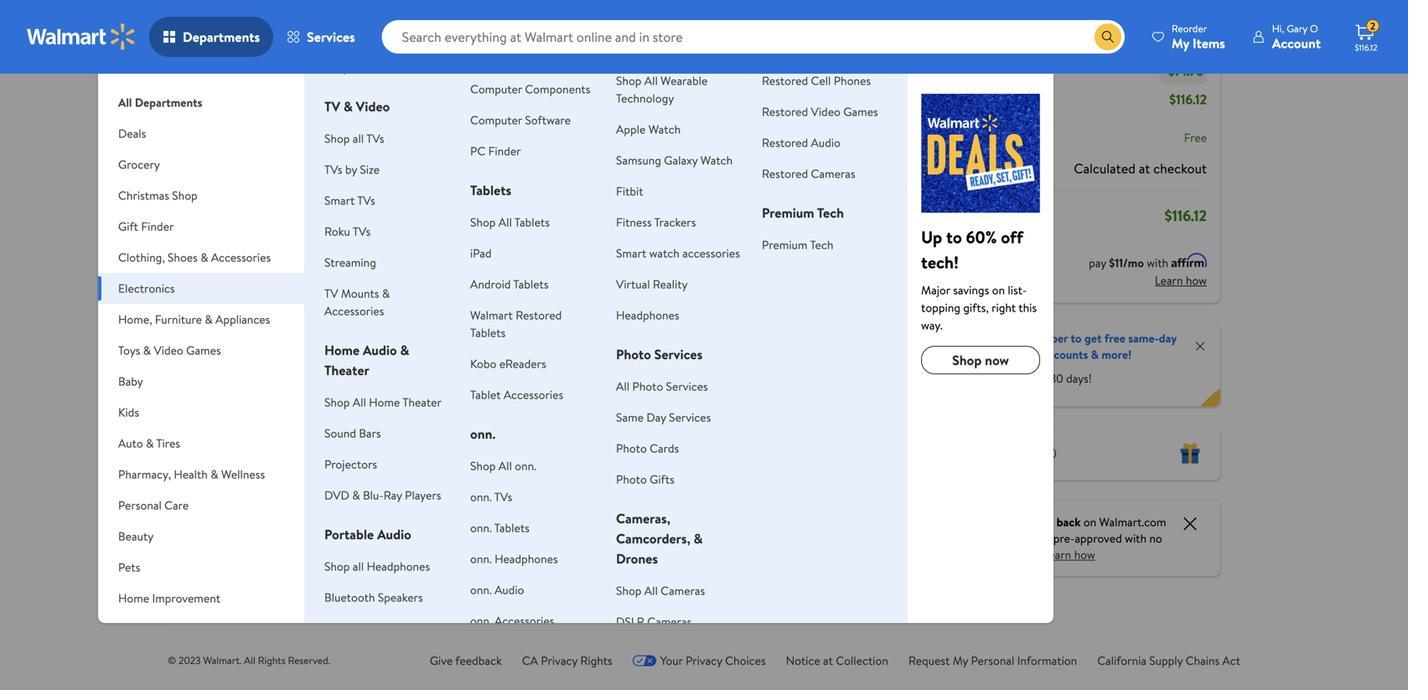 Task type: describe. For each thing, give the bounding box(es) containing it.
0 horizontal spatial learn how
[[1044, 547, 1096, 564]]

o
[[1311, 21, 1319, 36]]

walmart.com
[[1100, 514, 1167, 531]]

welch's,
[[607, 401, 654, 420]]

to inside become a member to get free same-day delivery, gas discounts & more!
[[1071, 330, 1082, 347]]

reorder my items
[[1172, 21, 1226, 52]]

pc finder link
[[470, 143, 521, 159]]

supply
[[1150, 653, 1183, 670]]

shop for shop now
[[953, 351, 982, 370]]

shipping inside the now $49.00 group
[[253, 476, 289, 490]]

black
[[402, 438, 432, 457]]

shop all onn. link
[[470, 458, 537, 475]]

notice at collection
[[786, 653, 889, 670]]

audio for onn.
[[495, 582, 524, 599]]

cherries
[[607, 438, 657, 457]]

drones
[[616, 550, 658, 569]]

gift finder button
[[98, 211, 304, 242]]

tablet accessories
[[470, 387, 564, 403]]

0 vertical spatial 3+
[[481, 26, 492, 40]]

all up grocery
[[118, 94, 132, 111]]

a
[[1018, 330, 1023, 347]]

restored for restored cell phones
[[762, 73, 809, 89]]

fitbit
[[616, 183, 644, 200]]

dslr cameras link
[[616, 614, 692, 631]]

gift
[[118, 218, 138, 235]]

2- up technology
[[610, 26, 620, 40]]

california supply chains act link
[[1098, 653, 1241, 670]]

all up the welch's,
[[616, 379, 630, 395]]

add for chefman turbo fry stainless steel air fryer with basket divider, 8 quart
[[248, 300, 269, 316]]

taxes
[[917, 159, 948, 178]]

restored cell phones
[[762, 73, 871, 89]]

day inside the now $49.00 group
[[235, 476, 250, 490]]

all for shop all onn.
[[499, 458, 512, 475]]

deals inside dropdown button
[[118, 125, 146, 142]]

2- inside now $348.00 group
[[481, 476, 490, 490]]

restored audio link
[[762, 135, 841, 151]]

$11/mo
[[1110, 255, 1145, 271]]

add for ge profile™ opal™ nugget ice maker with side tank, countertop icemaker, stainless steel
[[507, 300, 528, 316]]

0 vertical spatial learn
[[1155, 273, 1184, 289]]

day
[[647, 410, 666, 426]]

day up shop all wearable technology at the top of the page
[[620, 26, 635, 40]]

calculated at checkout
[[1074, 159, 1208, 178]]

onn. for onn.
[[470, 425, 496, 444]]

-
[[1164, 62, 1169, 80]]

try
[[939, 370, 954, 387]]

restored cameras link
[[762, 166, 856, 182]]

add for xbox series x video game console, black
[[377, 300, 398, 316]]

& up shop all tvs
[[344, 97, 353, 116]]

up to 60% off tech! major savings on list- topping gifts, right this way.
[[922, 226, 1037, 334]]

home for home audio & theater
[[325, 341, 360, 360]]

2- down pickup on the left of page
[[351, 49, 360, 64]]

walmart restored tablets
[[470, 307, 562, 341]]

1 horizontal spatial rights
[[581, 653, 613, 670]]

profile™
[[498, 387, 542, 405]]

baby
[[118, 374, 143, 390]]

fitness
[[616, 214, 652, 231]]

my for items
[[1172, 34, 1190, 52]]

accessories up the ca
[[495, 613, 555, 630]]

fry
[[218, 405, 237, 423]]

trackers
[[655, 214, 696, 231]]

photo for services
[[616, 345, 651, 364]]

0 vertical spatial $116.12
[[1356, 42, 1378, 53]]

tv for tv & video
[[325, 97, 341, 116]]

all for &
[[353, 130, 364, 147]]

tvs up size
[[366, 130, 384, 147]]

1 vertical spatial tech
[[810, 237, 834, 253]]

basket
[[246, 442, 284, 460]]

virtual reality
[[616, 276, 688, 293]]

$71.76
[[1169, 62, 1204, 80]]

finder for gift finder
[[141, 218, 174, 235]]

shop for shop all onn.
[[470, 458, 496, 475]]

clothing,
[[118, 249, 165, 266]]

privacy choices icon image
[[633, 656, 657, 667]]

onn. headphones link
[[470, 551, 558, 568]]

shoes
[[168, 249, 198, 266]]

2 premium from the top
[[762, 237, 808, 253]]

close walmart plus section image
[[1194, 340, 1208, 353]]

& right toys
[[143, 343, 151, 359]]

cameras for dslr cameras
[[648, 614, 692, 631]]

add button inside the now $16.98 group
[[610, 295, 671, 322]]

gift finder
[[118, 218, 174, 235]]

80
[[662, 475, 678, 494]]

theater for shop all home theater
[[403, 395, 442, 411]]

all for shop all home theater
[[353, 395, 366, 411]]

& right patio in the left bottom of the page
[[147, 622, 155, 638]]

appliances
[[216, 312, 270, 328]]

day inside "now $349.00" group
[[365, 491, 380, 505]]

1 horizontal spatial how
[[1186, 273, 1208, 289]]

day inside the now $16.98 group
[[620, 470, 635, 484]]

now $348.00 $579.00 ge profile™ opal™ nugget ice maker with side tank, countertop icemaker, stainless steel
[[477, 347, 566, 516]]

electronics
[[118, 281, 175, 297]]

ice
[[477, 423, 495, 442]]

audio for portable
[[377, 526, 412, 544]]

restored for restored audio
[[762, 135, 809, 151]]

1 horizontal spatial games
[[844, 104, 879, 120]]

roku tvs link
[[325, 223, 371, 240]]

1 vertical spatial watch
[[701, 152, 733, 169]]

restored cell phones link
[[762, 73, 871, 89]]

total
[[979, 207, 1007, 225]]

account
[[1273, 34, 1322, 52]]

apple watch link
[[616, 121, 681, 138]]

steel inside now $348.00 $579.00 ge profile™ opal™ nugget ice maker with side tank, countertop icemaker, stainless steel
[[530, 497, 560, 516]]

case
[[647, 494, 675, 512]]

back
[[1057, 514, 1081, 531]]

onn. for onn. headphones
[[470, 551, 492, 568]]

projectors link
[[325, 457, 377, 473]]

add inside the now $16.98 group
[[637, 300, 658, 316]]

add button for ge profile™ opal™ nugget ice maker with side tank, countertop icemaker, stainless steel
[[480, 295, 541, 322]]

add button for xbox series x video game console, black
[[351, 295, 412, 322]]

portable audio
[[325, 526, 412, 544]]

now $348.00 group
[[477, 184, 577, 516]]

ca privacy rights link
[[522, 653, 613, 670]]

give feedback
[[430, 653, 502, 670]]

at for notice
[[824, 653, 833, 670]]

pets button
[[98, 553, 304, 584]]

tv mounts & accessories
[[325, 286, 390, 319]]

now for now $16.98 $24.28 21.2 ¢/count welch's, gluten free,  berries 'n cherries fruit snacks 0.8oz pouches, 80 count case
[[607, 347, 637, 368]]

$579.00
[[477, 368, 518, 384]]

now for now $348.00 $579.00 ge profile™ opal™ nugget ice maker with side tank, countertop icemaker, stainless steel
[[477, 347, 507, 368]]

list-
[[1008, 282, 1027, 299]]

way.
[[922, 317, 943, 334]]

all for shop all tablets
[[499, 214, 512, 231]]

hi, gary o account
[[1273, 21, 1322, 52]]

gary
[[1287, 21, 1308, 36]]

all for audio
[[353, 559, 364, 575]]

60%
[[966, 226, 997, 249]]

0 horizontal spatial watch
[[649, 121, 681, 138]]

california supply chains act
[[1098, 653, 1241, 670]]

topping
[[922, 300, 961, 316]]

blu-
[[363, 488, 384, 504]]

2 horizontal spatial headphones
[[616, 307, 680, 324]]

& right furniture
[[205, 312, 213, 328]]

1 vertical spatial departments
[[135, 94, 202, 111]]

pouches,
[[607, 475, 659, 494]]

privacy for ca
[[541, 653, 578, 670]]

1 vertical spatial home
[[369, 395, 400, 411]]

ipad
[[470, 245, 492, 262]]

items
[[1193, 34, 1226, 52]]

accessories inside clothing, shoes & accessories dropdown button
[[211, 249, 271, 266]]

now for now $349.00 $499.00 $349.00/ca xbox series x video game console, black
[[348, 347, 378, 368]]

pharmacy,
[[118, 467, 171, 483]]

cameras for restored cameras
[[811, 166, 856, 182]]

video inside now $349.00 $499.00 $349.00/ca xbox series x video game console, black
[[348, 420, 382, 438]]

shop all headphones
[[325, 559, 430, 575]]

tvs for onn. tvs
[[495, 489, 512, 506]]

health
[[174, 467, 208, 483]]

your
[[661, 653, 683, 670]]

learn more about gifting image
[[1044, 447, 1058, 461]]

day down pickup on the left of page
[[360, 49, 375, 64]]

$348.00
[[511, 347, 566, 368]]

beauty button
[[98, 522, 304, 553]]

3+ for chefman turbo fry stainless steel air fryer with basket divider, 8 quart
[[221, 476, 233, 490]]

computer for computer components
[[470, 81, 522, 97]]

©
[[168, 654, 176, 668]]

& right health
[[211, 467, 218, 483]]

galaxy
[[664, 152, 698, 169]]

3+ day shipping for xbox series x video game console, black
[[351, 491, 418, 505]]

$349.00
[[381, 347, 435, 368]]

major
[[922, 282, 951, 299]]

smart for smart tvs
[[325, 192, 355, 209]]

pickup
[[351, 26, 380, 40]]

photo gifts link
[[616, 472, 675, 488]]

& left blu- on the bottom left of the page
[[352, 488, 360, 504]]

shop for shop all tablets
[[470, 214, 496, 231]]

Search search field
[[382, 20, 1125, 54]]

1 horizontal spatial headphones
[[495, 551, 558, 568]]

request my personal information
[[909, 653, 1078, 670]]

home, furniture & appliances
[[118, 312, 270, 328]]

size
[[360, 161, 380, 178]]

smart for smart watch accessories
[[616, 245, 647, 262]]

photo up the welch's,
[[633, 379, 663, 395]]

computer for computer software
[[470, 112, 522, 128]]

all for shop all
[[353, 59, 366, 75]]

now $349.00 group
[[348, 184, 447, 514]]

& inside become a member to get free same-day delivery, gas discounts & more!
[[1091, 347, 1099, 363]]

& left tires
[[146, 436, 154, 452]]

credit
[[988, 547, 1018, 564]]

become a member to get free same-day delivery, gas discounts & more!
[[974, 330, 1177, 363]]

accessories up nugget
[[504, 387, 564, 403]]

now $49.00 group
[[218, 184, 318, 500]]

home for home improvement
[[118, 591, 149, 607]]

xbox
[[348, 401, 376, 420]]

shop all home theater link
[[325, 395, 442, 411]]

samsung galaxy watch link
[[616, 152, 733, 169]]



Task type: vqa. For each thing, say whether or not it's contained in the screenshot.
TV Mounts & Accessories
yes



Task type: locate. For each thing, give the bounding box(es) containing it.
learn down affirm icon
[[1155, 273, 1184, 289]]

add to cart image inside the now $16.98 group
[[617, 298, 637, 318]]

4 now from the left
[[607, 347, 637, 368]]

all for shop all wearable technology
[[645, 73, 658, 89]]

deal for "now $349.00" group at the left of the page
[[354, 194, 374, 208]]

all down pickup on the left of page
[[353, 59, 366, 75]]

1 privacy from the left
[[541, 653, 578, 670]]

all up tvs by size link in the top left of the page
[[353, 130, 364, 147]]

accessories inside tv mounts & accessories
[[325, 303, 384, 319]]

$116.12 down 2
[[1356, 42, 1378, 53]]

my inside reorder my items
[[1172, 34, 1190, 52]]

personal care
[[118, 498, 189, 514]]

add inside "now $349.00" group
[[377, 300, 398, 316]]

day left close walmart plus section icon
[[1159, 330, 1177, 347]]

shop all home theater
[[325, 395, 442, 411]]

& left more!
[[1091, 347, 1099, 363]]

search icon image
[[1102, 30, 1115, 44]]

shop left more on the top of the page
[[208, 153, 241, 174]]

kids
[[118, 405, 139, 421]]

services button
[[273, 17, 369, 57]]

to right "up"
[[947, 226, 962, 249]]

cash
[[1032, 514, 1054, 531]]

all departments
[[118, 94, 202, 111]]

0 horizontal spatial on
[[993, 282, 1005, 299]]

departments inside popup button
[[183, 28, 260, 46]]

tv left mounts
[[325, 286, 338, 302]]

finder right pc
[[489, 143, 521, 159]]

ereaders
[[500, 356, 546, 372]]

pay
[[1089, 255, 1107, 271]]

tvs left by on the left of page
[[325, 161, 343, 178]]

1 tv from the top
[[325, 97, 341, 116]]

services inside dropdown button
[[307, 28, 355, 46]]

add to cart image for $348.00
[[487, 298, 507, 318]]

add to cart image for now $49.00
[[228, 298, 248, 318]]

0 horizontal spatial at
[[824, 653, 833, 670]]

gluten
[[657, 401, 696, 420]]

electronics image
[[922, 94, 1041, 213]]

& inside home audio & theater
[[400, 341, 409, 360]]

2 vertical spatial 3+
[[351, 491, 363, 505]]

3+ inside "now $349.00" group
[[351, 491, 363, 505]]

components
[[525, 81, 591, 97]]

$499.00
[[348, 368, 389, 384]]

0 horizontal spatial theater
[[325, 361, 370, 380]]

tv
[[325, 97, 341, 116], [325, 286, 338, 302]]

0 horizontal spatial rights
[[258, 654, 286, 668]]

mounts
[[341, 286, 379, 302]]

add to cart image for $349.00
[[357, 298, 377, 318]]

tvs down size
[[357, 192, 375, 209]]

premium tech down restored cameras link
[[762, 237, 834, 253]]

home inside home audio & theater
[[325, 341, 360, 360]]

1 horizontal spatial deals
[[283, 153, 319, 174]]

1 vertical spatial learn
[[1044, 547, 1072, 564]]

1 premium tech from the top
[[762, 204, 844, 222]]

0 vertical spatial how
[[1186, 273, 1208, 289]]

0 horizontal spatial add to cart image
[[228, 298, 248, 318]]

1 horizontal spatial privacy
[[686, 653, 723, 670]]

3 now from the left
[[477, 347, 507, 368]]

accessories
[[683, 245, 740, 262]]

0 vertical spatial to
[[947, 226, 962, 249]]

2 add from the left
[[377, 300, 398, 316]]

0 horizontal spatial games
[[186, 343, 221, 359]]

tvs for smart tvs
[[357, 192, 375, 209]]

shop inside shop all wearable technology
[[616, 73, 642, 89]]

1 deal from the left
[[354, 194, 374, 208]]

on inside the up to 60% off tech! major savings on list- topping gifts, right this way.
[[993, 282, 1005, 299]]

add button up now $49.00
[[221, 295, 282, 322]]

tablets right android
[[514, 276, 549, 293]]

onn. accessories link
[[470, 613, 555, 630]]

all photo services
[[616, 379, 708, 395]]

restored for restored video games
[[762, 104, 809, 120]]

0 vertical spatial home
[[325, 341, 360, 360]]

theater inside home audio & theater
[[325, 361, 370, 380]]

privacy
[[541, 653, 578, 670], [686, 653, 723, 670]]

add to cart image
[[357, 298, 377, 318], [487, 298, 507, 318]]

restored
[[762, 73, 809, 89], [762, 104, 809, 120], [762, 135, 809, 151], [762, 166, 809, 182], [516, 307, 562, 324]]

2 add to cart image from the left
[[617, 298, 637, 318]]

add down virtual reality link
[[637, 300, 658, 316]]

1 horizontal spatial watch
[[701, 152, 733, 169]]

2 vertical spatial cameras
[[648, 614, 692, 631]]

tablets up android tablets
[[515, 214, 550, 231]]

1 computer from the top
[[470, 81, 522, 97]]

0 vertical spatial watch
[[649, 121, 681, 138]]

1 horizontal spatial theater
[[403, 395, 442, 411]]

with inside chefman turbo fry stainless steel air fryer with basket divider, 8 quart
[[218, 442, 243, 460]]

shop for shop all wearable technology
[[616, 73, 642, 89]]

choices
[[726, 653, 766, 670]]

walmart restored tablets link
[[470, 307, 562, 341]]

at right notice
[[824, 653, 833, 670]]

berries
[[640, 420, 681, 438]]

& inside cameras, camcorders, & drones
[[694, 530, 703, 548]]

1 horizontal spatial learn
[[1155, 273, 1184, 289]]

3 deal from the left
[[614, 194, 634, 208]]

0 vertical spatial learn how
[[1155, 273, 1208, 289]]

affirm image
[[1172, 253, 1208, 268]]

audio up shop all headphones link
[[377, 526, 412, 544]]

1 horizontal spatial to
[[1071, 330, 1082, 347]]

banner
[[903, 323, 1221, 407]]

1 horizontal spatial add to cart image
[[617, 298, 637, 318]]

restored video games link
[[762, 104, 879, 120]]

all inside shop all wearable technology
[[645, 73, 658, 89]]

$116.12 down $71.76 at right
[[1170, 90, 1208, 109]]

restored up $348.00
[[516, 307, 562, 324]]

1 vertical spatial to
[[1071, 330, 1082, 347]]

0 horizontal spatial smart
[[325, 192, 355, 209]]

1 horizontal spatial steel
[[530, 497, 560, 516]]

nugget
[[514, 405, 558, 423]]

1 horizontal spatial stainless
[[477, 497, 527, 516]]

Walmart Site-Wide search field
[[382, 20, 1125, 54]]

1 add button from the left
[[221, 295, 282, 322]]

game
[[385, 420, 419, 438]]

all down '$499.00'
[[353, 395, 366, 411]]

learn
[[1155, 273, 1184, 289], [1044, 547, 1072, 564]]

add to cart image inside "now $349.00" group
[[357, 298, 377, 318]]

right
[[992, 300, 1016, 316]]

tank,
[[505, 442, 534, 460]]

3+ up computer components link
[[481, 26, 492, 40]]

shop for shop all
[[325, 59, 350, 75]]

audio for restored
[[811, 135, 841, 151]]

christmas shop button
[[98, 180, 304, 211]]

steel left the air
[[218, 423, 247, 442]]

audio up '$499.00'
[[363, 341, 397, 360]]

calculated
[[1074, 159, 1136, 178]]

add up now $49.00
[[248, 300, 269, 316]]

free left for
[[1009, 370, 1030, 387]]

2-day shipping
[[221, 26, 284, 40], [610, 26, 673, 40], [351, 49, 414, 64], [610, 470, 673, 484], [481, 476, 543, 490]]

1 vertical spatial smart
[[616, 245, 647, 262]]

1 horizontal spatial on
[[1084, 514, 1097, 531]]

how down earn 5% cash back on walmart.com
[[1075, 547, 1096, 564]]

shop for shop all headphones
[[325, 559, 350, 575]]

2 add button from the left
[[351, 295, 412, 322]]

steel inside chefman turbo fry stainless steel air fryer with basket divider, 8 quart
[[218, 423, 247, 442]]

video inside dropdown button
[[154, 343, 184, 359]]

shop down services dropdown button
[[325, 59, 350, 75]]

bluetooth
[[325, 590, 375, 606]]

add button for chefman turbo fry stainless steel air fryer with basket divider, 8 quart
[[221, 295, 282, 322]]

$116.12 up affirm icon
[[1165, 205, 1208, 226]]

samsung
[[616, 152, 662, 169]]

1 horizontal spatial 3+ day shipping
[[351, 491, 418, 505]]

1 all from the top
[[353, 130, 364, 147]]

fitbit link
[[616, 183, 644, 200]]

0 vertical spatial tech
[[818, 204, 844, 222]]

shop for shop all cameras
[[616, 583, 642, 600]]

computer up computer software
[[470, 81, 522, 97]]

1 vertical spatial on
[[1084, 514, 1097, 531]]

tvs for roku tvs
[[353, 223, 371, 240]]

x
[[418, 401, 425, 420]]

shop up technology
[[616, 73, 642, 89]]

deal inside now $348.00 group
[[484, 194, 504, 208]]

departments up all departments link
[[183, 28, 260, 46]]

privacy for your
[[686, 653, 723, 670]]

shop up ipad link at left
[[470, 214, 496, 231]]

2 premium tech from the top
[[762, 237, 834, 253]]

dslr
[[616, 614, 645, 631]]

1 add from the left
[[248, 300, 269, 316]]

shop for shop all home theater
[[325, 395, 350, 411]]

onn. accessories
[[470, 613, 555, 630]]

0 vertical spatial premium
[[762, 204, 815, 222]]

1 vertical spatial premium
[[762, 237, 808, 253]]

shop for shop more deals
[[208, 153, 241, 174]]

3+ day shipping for chefman turbo fry stainless steel air fryer with basket divider, 8 quart
[[221, 476, 289, 490]]

0 horizontal spatial finder
[[141, 218, 174, 235]]

headphones down onn. tablets on the bottom
[[495, 551, 558, 568]]

at for calculated
[[1139, 159, 1151, 178]]

0 horizontal spatial to
[[947, 226, 962, 249]]

savings
[[954, 282, 990, 299]]

0 horizontal spatial headphones
[[367, 559, 430, 575]]

0 vertical spatial at
[[1139, 159, 1151, 178]]

deal for deal group
[[744, 194, 763, 208]]

shop inside dropdown button
[[172, 187, 198, 204]]

add to cart image for welch's, gluten free,  berries 'n cherries fruit snacks 0.8oz pouches, 80 count case
[[617, 298, 637, 318]]

shop up icemaker,
[[470, 458, 496, 475]]

2 add to cart image from the left
[[487, 298, 507, 318]]

shop all cameras link
[[616, 583, 705, 600]]

now for now $49.00
[[218, 347, 248, 368]]

2-day shipping inside the now $16.98 group
[[610, 470, 673, 484]]

onn. headphones
[[470, 551, 558, 568]]

2 computer from the top
[[470, 112, 522, 128]]

reserved.
[[288, 654, 330, 668]]

day left 8
[[235, 476, 250, 490]]

shop up by on the left of page
[[325, 130, 350, 147]]

deal inside the now $16.98 group
[[614, 194, 634, 208]]

tech!
[[922, 251, 959, 274]]

series
[[380, 401, 415, 420]]

headphones up speakers
[[367, 559, 430, 575]]

day inside now $348.00 group
[[490, 476, 505, 490]]

cameras down shop all cameras
[[648, 614, 692, 631]]

rights
[[581, 653, 613, 670], [258, 654, 286, 668]]

dismiss capital one banner image
[[1181, 514, 1201, 535]]

tvs by size link
[[325, 161, 380, 178]]

shop all tablets
[[470, 214, 550, 231]]

day up all departments link
[[230, 26, 245, 40]]

30
[[1050, 370, 1064, 387]]

0 horizontal spatial my
[[953, 653, 969, 670]]

walmart plus image
[[917, 340, 967, 357]]

gifting image
[[1181, 444, 1201, 464]]

games down home, furniture & appliances dropdown button
[[186, 343, 221, 359]]

chefman
[[218, 387, 271, 405]]

smart up "roku"
[[325, 192, 355, 209]]

3+ up personal care dropdown button
[[221, 476, 233, 490]]

all right walmart.
[[244, 654, 256, 668]]

fitness trackers link
[[616, 214, 696, 231]]

deal for the now $16.98 group
[[614, 194, 634, 208]]

tvs right "roku"
[[353, 223, 371, 240]]

walmart image
[[27, 23, 136, 50]]

computer up pc finder link
[[470, 112, 522, 128]]

0 vertical spatial departments
[[183, 28, 260, 46]]

0 vertical spatial finder
[[489, 143, 521, 159]]

add
[[248, 300, 269, 316], [377, 300, 398, 316], [507, 300, 528, 316], [637, 300, 658, 316]]

& right camcorders,
[[694, 530, 703, 548]]

on up 'right' at the right of the page
[[993, 282, 1005, 299]]

finder inside dropdown button
[[141, 218, 174, 235]]

tablets inside the "walmart restored tablets"
[[470, 325, 506, 341]]

0 horizontal spatial privacy
[[541, 653, 578, 670]]

0 vertical spatial 3+ day shipping
[[481, 26, 548, 40]]

all up icemaker,
[[499, 458, 512, 475]]

3 add from the left
[[507, 300, 528, 316]]

2 privacy from the left
[[686, 653, 723, 670]]

shipping
[[248, 26, 284, 40], [512, 26, 548, 40], [637, 26, 673, 40], [378, 49, 414, 64], [637, 470, 673, 484], [253, 476, 289, 490], [507, 476, 543, 490], [382, 491, 418, 505]]

see if you're pre-approved with no credit risk.
[[988, 531, 1163, 564]]

3+ day shipping inside "now $349.00" group
[[351, 491, 418, 505]]

add button inside now $348.00 group
[[480, 295, 541, 322]]

0 vertical spatial all
[[353, 130, 364, 147]]

shop for shop all tvs
[[325, 130, 350, 147]]

2 vertical spatial $116.12
[[1165, 205, 1208, 226]]

theater for home audio & theater
[[325, 361, 370, 380]]

now $16.98 group
[[607, 184, 707, 512]]

1 vertical spatial 3+ day shipping
[[221, 476, 289, 490]]

1 vertical spatial $116.12
[[1170, 90, 1208, 109]]

4 add button from the left
[[610, 295, 671, 322]]

now inside now $348.00 $579.00 ge profile™ opal™ nugget ice maker with side tank, countertop icemaker, stainless steel
[[477, 347, 507, 368]]

samsung galaxy watch
[[616, 152, 733, 169]]

shop up sound
[[325, 395, 350, 411]]

8
[[266, 460, 273, 479]]

¢/count
[[629, 382, 668, 399]]

1 vertical spatial steel
[[530, 497, 560, 516]]

0 vertical spatial premium tech
[[762, 204, 844, 222]]

0 vertical spatial free
[[1105, 330, 1126, 347]]

audio inside home audio & theater
[[363, 341, 397, 360]]

restored video games
[[762, 104, 879, 120]]

all for shop all cameras
[[645, 583, 658, 600]]

shop now
[[953, 351, 1010, 370]]

add button
[[221, 295, 282, 322], [351, 295, 412, 322], [480, 295, 541, 322], [610, 295, 671, 322]]

christmas shop
[[118, 187, 198, 204]]

0 horizontal spatial stainless
[[240, 405, 290, 423]]

tv for tv mounts & accessories
[[325, 286, 338, 302]]

2 now from the left
[[348, 347, 378, 368]]

4 deal from the left
[[744, 194, 763, 208]]

2 vertical spatial 3+ day shipping
[[351, 491, 418, 505]]

to inside the up to 60% off tech! major savings on list- topping gifts, right this way.
[[947, 226, 962, 249]]

3 add button from the left
[[480, 295, 541, 322]]

0 vertical spatial computer
[[470, 81, 522, 97]]

1 vertical spatial free
[[1009, 370, 1030, 387]]

free
[[1185, 130, 1208, 146]]

add button inside "now $349.00" group
[[351, 295, 412, 322]]

0 horizontal spatial home
[[118, 591, 149, 607]]

restored inside the "walmart restored tablets"
[[516, 307, 562, 324]]

deals right more on the top of the page
[[283, 153, 319, 174]]

audio down restored video games
[[811, 135, 841, 151]]

information
[[1018, 653, 1078, 670]]

deal inside "now $349.00" group
[[354, 194, 374, 208]]

accessories down gift finder dropdown button on the top left
[[211, 249, 271, 266]]

now inside now $16.98 $24.28 21.2 ¢/count welch's, gluten free,  berries 'n cherries fruit snacks 0.8oz pouches, 80 count case
[[607, 347, 637, 368]]

rights left reserved.
[[258, 654, 286, 668]]

tvs down countertop
[[495, 489, 512, 506]]

shipping inside the now $16.98 group
[[637, 470, 673, 484]]

grocery button
[[98, 149, 304, 180]]

1 vertical spatial my
[[953, 653, 969, 670]]

1 vertical spatial how
[[1075, 547, 1096, 564]]

games
[[844, 104, 879, 120], [186, 343, 221, 359]]

icemaker,
[[477, 479, 533, 497]]

with inside see if you're pre-approved with no credit risk.
[[1125, 531, 1147, 547]]

streaming
[[325, 255, 376, 271]]

2- up count
[[610, 470, 620, 484]]

0 vertical spatial steel
[[218, 423, 247, 442]]

games inside toys & video games dropdown button
[[186, 343, 221, 359]]

photo for cards
[[616, 441, 647, 457]]

day inside become a member to get free same-day delivery, gas discounts & more!
[[1159, 330, 1177, 347]]

free inside become a member to get free same-day delivery, gas discounts & more!
[[1105, 330, 1126, 347]]

onn. for onn. audio
[[470, 582, 492, 599]]

personal inside dropdown button
[[118, 498, 162, 514]]

1 add to cart image from the left
[[357, 298, 377, 318]]

kobo ereaders link
[[470, 356, 546, 372]]

add down android tablets
[[507, 300, 528, 316]]

home inside dropdown button
[[118, 591, 149, 607]]

next slide for horizontalscrollerrecommendations list image
[[803, 248, 843, 288]]

onn. for onn. tvs
[[470, 489, 492, 506]]

2 all from the top
[[353, 559, 364, 575]]

accessories down mounts
[[325, 303, 384, 319]]

photo cards
[[616, 441, 679, 457]]

0 horizontal spatial personal
[[118, 498, 162, 514]]

same-
[[1129, 330, 1159, 347]]

cameras down restored audio link
[[811, 166, 856, 182]]

1 premium from the top
[[762, 204, 815, 222]]

0 vertical spatial my
[[1172, 34, 1190, 52]]

hi,
[[1273, 21, 1285, 36]]

2 deal from the left
[[484, 194, 504, 208]]

deals up grocery
[[118, 125, 146, 142]]

1 vertical spatial stainless
[[477, 497, 527, 516]]

restored up restored audio link
[[762, 104, 809, 120]]

photo for gifts
[[616, 472, 647, 488]]

deal down size
[[354, 194, 374, 208]]

onn. tvs
[[470, 489, 512, 506]]

2- up all departments link
[[221, 26, 230, 40]]

1 horizontal spatial finder
[[489, 143, 521, 159]]

headphones down virtual reality link
[[616, 307, 680, 324]]

stainless inside now $348.00 $579.00 ge profile™ opal™ nugget ice maker with side tank, countertop icemaker, stainless steel
[[477, 497, 527, 516]]

software
[[525, 112, 571, 128]]

photo up count
[[616, 472, 647, 488]]

3+ inside the now $49.00 group
[[221, 476, 233, 490]]

4 add from the left
[[637, 300, 658, 316]]

1 vertical spatial tv
[[325, 286, 338, 302]]

tv inside tv mounts & accessories
[[325, 286, 338, 302]]

patio & garden
[[118, 622, 195, 638]]

stainless inside chefman turbo fry stainless steel air fryer with basket divider, 8 quart
[[240, 405, 290, 423]]

1 vertical spatial deals
[[283, 153, 319, 174]]

fitness trackers
[[616, 214, 696, 231]]

Try Walmart+ free for 30 days! checkbox
[[917, 371, 932, 386]]

0 vertical spatial games
[[844, 104, 879, 120]]

my for personal
[[953, 653, 969, 670]]

1 now from the left
[[218, 347, 248, 368]]

1 horizontal spatial smart
[[616, 245, 647, 262]]

cameras up "dslr cameras"
[[661, 583, 705, 600]]

1 horizontal spatial free
[[1105, 330, 1126, 347]]

theater up "$349.00/ca"
[[325, 361, 370, 380]]

shop down grocery dropdown button
[[172, 187, 198, 204]]

auto
[[118, 436, 143, 452]]

2- down shop all onn. link
[[481, 476, 490, 490]]

watch up samsung galaxy watch
[[649, 121, 681, 138]]

now inside now $349.00 $499.00 $349.00/ca xbox series x video game console, black
[[348, 347, 378, 368]]

banner containing become a member to get free same-day delivery, gas discounts & more!
[[903, 323, 1221, 407]]

add to cart image inside the now $49.00 group
[[228, 298, 248, 318]]

restored up restored cameras
[[762, 135, 809, 151]]

virtual reality link
[[616, 276, 688, 293]]

1 vertical spatial premium tech
[[762, 237, 834, 253]]

1 horizontal spatial learn how
[[1155, 273, 1208, 289]]

1 vertical spatial 3+
[[221, 476, 233, 490]]

deal inside group
[[744, 194, 763, 208]]

0 vertical spatial stainless
[[240, 405, 290, 423]]

3+ day shipping inside the now $49.00 group
[[221, 476, 289, 490]]

1 vertical spatial computer
[[470, 112, 522, 128]]

photo up $24.28
[[616, 345, 651, 364]]

request
[[909, 653, 950, 670]]

2 tv from the top
[[325, 286, 338, 302]]

2 horizontal spatial 3+ day shipping
[[481, 26, 548, 40]]

day left ray
[[365, 491, 380, 505]]

finder right gift
[[141, 218, 174, 235]]

audio for home
[[363, 341, 397, 360]]

finder for pc finder
[[489, 143, 521, 159]]

1 horizontal spatial add to cart image
[[487, 298, 507, 318]]

add to cart image inside now $348.00 group
[[487, 298, 507, 318]]

privacy right the ca
[[541, 653, 578, 670]]

1 add to cart image from the left
[[228, 298, 248, 318]]

2-day shipping inside now $348.00 group
[[481, 476, 543, 490]]

1 horizontal spatial 3+
[[351, 491, 363, 505]]

my right request
[[953, 653, 969, 670]]

add up $349.00 at the left of page
[[377, 300, 398, 316]]

tablets up the onn. headphones
[[495, 520, 530, 537]]

with inside now $348.00 $579.00 ge profile™ opal™ nugget ice maker with side tank, countertop icemaker, stainless steel
[[537, 423, 562, 442]]

onn.
[[470, 425, 496, 444], [515, 458, 537, 475], [470, 489, 492, 506], [470, 520, 492, 537], [470, 551, 492, 568], [470, 582, 492, 599], [470, 613, 492, 630]]

1 vertical spatial games
[[186, 343, 221, 359]]

all up android tablets
[[499, 214, 512, 231]]

departments up deals dropdown button
[[135, 94, 202, 111]]

add inside now $348.00 group
[[507, 300, 528, 316]]

with right $11/mo
[[1147, 255, 1169, 271]]

0 horizontal spatial learn
[[1044, 547, 1072, 564]]

shop all
[[325, 59, 366, 75]]

clothing, shoes & accessories button
[[98, 242, 304, 273]]

0 vertical spatial smart
[[325, 192, 355, 209]]

shop all tvs link
[[325, 130, 384, 147]]

toys
[[118, 343, 140, 359]]

tablets up shop all tablets
[[470, 181, 512, 200]]

add to cart image
[[228, 298, 248, 318], [617, 298, 637, 318]]

earn
[[988, 514, 1011, 531]]

onn. for onn. tablets
[[470, 520, 492, 537]]

& inside tv mounts & accessories
[[382, 286, 390, 302]]

1 horizontal spatial at
[[1139, 159, 1151, 178]]

snacks
[[607, 457, 646, 475]]

2 horizontal spatial 3+
[[481, 26, 492, 40]]

add inside the now $49.00 group
[[248, 300, 269, 316]]

shipping inside now $348.00 group
[[507, 476, 543, 490]]

to left get
[[1071, 330, 1082, 347]]

$187.88
[[1166, 33, 1208, 52]]

grocery
[[118, 156, 160, 173]]

add button inside the now $49.00 group
[[221, 295, 282, 322]]

0 horizontal spatial steel
[[218, 423, 247, 442]]

restored for restored cameras
[[762, 166, 809, 182]]

smart watch accessories link
[[616, 245, 740, 262]]

1 vertical spatial personal
[[972, 653, 1015, 670]]

1 vertical spatial cameras
[[661, 583, 705, 600]]

all up bluetooth
[[353, 559, 364, 575]]

theater up game
[[403, 395, 442, 411]]

deal group
[[737, 184, 836, 523]]

1 horizontal spatial personal
[[972, 653, 1015, 670]]

&
[[344, 97, 353, 116], [201, 249, 208, 266], [382, 286, 390, 302], [205, 312, 213, 328], [400, 341, 409, 360], [143, 343, 151, 359], [1091, 347, 1099, 363], [146, 436, 154, 452], [211, 467, 218, 483], [352, 488, 360, 504], [694, 530, 703, 548], [147, 622, 155, 638]]

day up computer components link
[[495, 26, 510, 40]]

learn how down affirm icon
[[1155, 273, 1208, 289]]

no
[[1150, 531, 1163, 547]]

for
[[1033, 370, 1048, 387]]

2 horizontal spatial home
[[369, 395, 400, 411]]

2- inside the now $16.98 group
[[610, 470, 620, 484]]

0 horizontal spatial deals
[[118, 125, 146, 142]]

3+ for xbox series x video game console, black
[[351, 491, 363, 505]]

onn. for onn. accessories
[[470, 613, 492, 630]]

deal for now $348.00 group
[[484, 194, 504, 208]]

add to cart image down android
[[487, 298, 507, 318]]

0 vertical spatial tv
[[325, 97, 341, 116]]

shipping inside "now $349.00" group
[[382, 491, 418, 505]]

all up technology
[[645, 73, 658, 89]]

& right shoes
[[201, 249, 208, 266]]

0 vertical spatial theater
[[325, 361, 370, 380]]

learn how down back
[[1044, 547, 1096, 564]]

1 vertical spatial theater
[[403, 395, 442, 411]]



